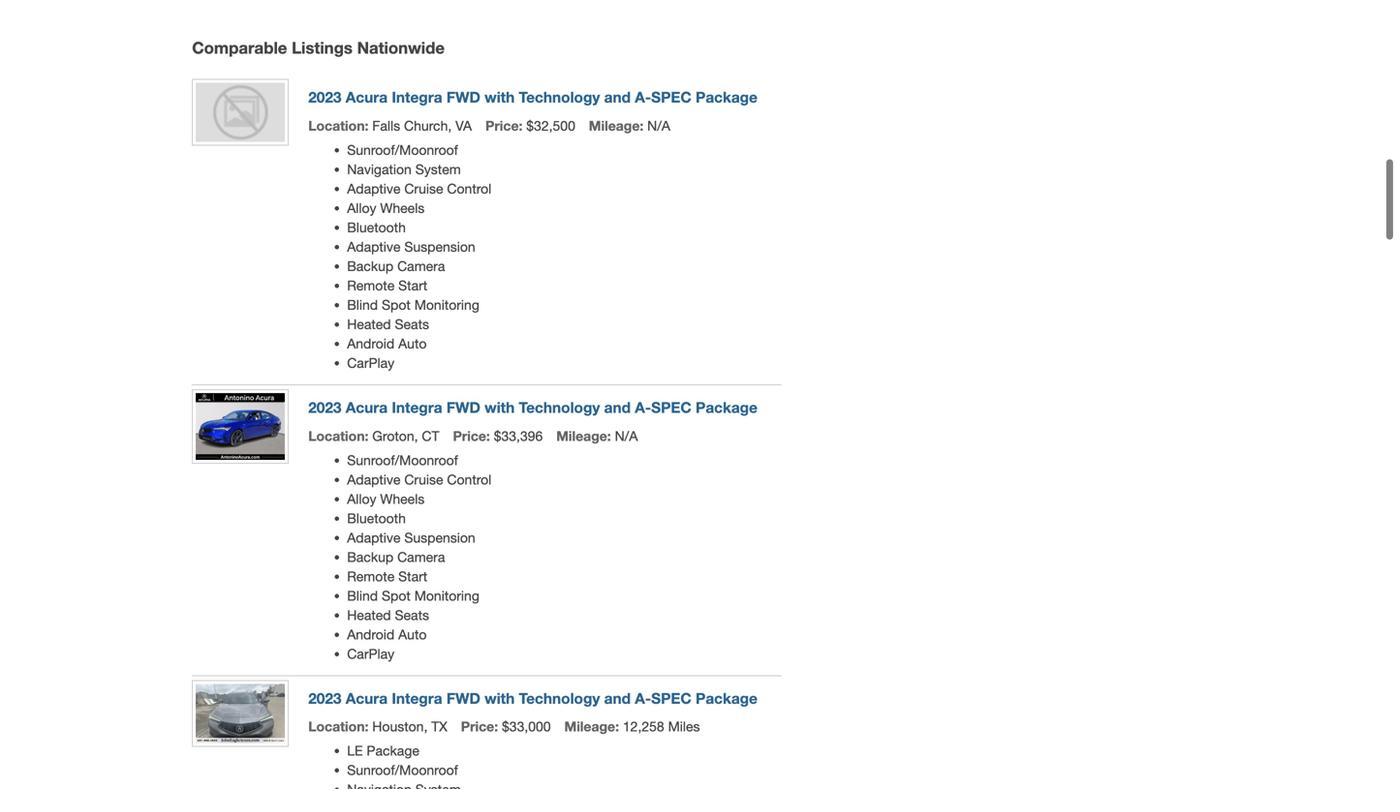Task type: vqa. For each thing, say whether or not it's contained in the screenshot.
the left The '2020'
no



Task type: locate. For each thing, give the bounding box(es) containing it.
0 vertical spatial suspension
[[404, 239, 475, 255]]

olink image
[[192, 79, 289, 146], [192, 389, 289, 464], [192, 680, 289, 747]]

android up location: groton, ct
[[347, 336, 395, 351]]

0 vertical spatial heated
[[347, 316, 391, 332]]

monitoring
[[414, 297, 479, 313], [414, 588, 479, 604]]

seats inside mileage: n/a sunroof/moonroof navigation system adaptive cruise control alloy wheels bluetooth adaptive suspension backup camera remote start blind spot monitoring heated seats android auto carplay
[[395, 316, 429, 332]]

mileage: for $32,500
[[589, 118, 644, 133]]

1 vertical spatial bluetooth
[[347, 510, 406, 526]]

mileage: right $32,500 in the left top of the page
[[589, 118, 644, 133]]

3 acura from the top
[[346, 690, 388, 708]]

2023 acura integra fwd with technology and a-spec package link for $33,000
[[308, 690, 758, 708]]

4 adaptive from the top
[[347, 530, 401, 546]]

heated inside mileage: n/a sunroof/moonroof navigation system adaptive cruise control alloy wheels bluetooth adaptive suspension backup camera remote start blind spot monitoring heated seats android auto carplay
[[347, 316, 391, 332]]

mileage:
[[589, 118, 644, 133], [556, 428, 611, 444], [564, 719, 619, 735]]

1 vertical spatial a-
[[635, 398, 651, 416]]

2 vertical spatial 2023 acura integra fwd with technology and a-spec package
[[308, 690, 758, 708]]

2 heated from the top
[[347, 607, 391, 623]]

n/a
[[647, 118, 670, 133], [615, 428, 638, 444]]

1 suspension from the top
[[404, 239, 475, 255]]

1 vertical spatial control
[[447, 472, 491, 488]]

camera
[[397, 258, 445, 274], [397, 549, 445, 565]]

2023 acura integra fwd with technology and a-spec package link up $33,396
[[308, 398, 758, 416]]

1 and from the top
[[604, 88, 631, 106]]

0 vertical spatial remote
[[347, 277, 395, 293]]

location: falls church, va
[[308, 118, 472, 133]]

bluetooth inside mileage: n/a sunroof/moonroof adaptive cruise control alloy wheels bluetooth adaptive suspension backup camera remote start blind spot monitoring heated seats android auto carplay
[[347, 510, 406, 526]]

2023 acura integra fwd with technology and a-spec package up $33,396
[[308, 398, 758, 416]]

integra for houston,
[[392, 690, 442, 708]]

0 vertical spatial android
[[347, 336, 395, 351]]

1 vertical spatial acura
[[346, 398, 388, 416]]

with up price: $33,000
[[485, 690, 515, 708]]

1 auto from the top
[[398, 336, 427, 351]]

control inside mileage: n/a sunroof/moonroof adaptive cruise control alloy wheels bluetooth adaptive suspension backup camera remote start blind spot monitoring heated seats android auto carplay
[[447, 472, 491, 488]]

wheels inside mileage: n/a sunroof/moonroof navigation system adaptive cruise control alloy wheels bluetooth adaptive suspension backup camera remote start blind spot monitoring heated seats android auto carplay
[[380, 200, 425, 216]]

2 backup from the top
[[347, 549, 394, 565]]

1 blind from the top
[[347, 297, 378, 313]]

0 vertical spatial backup
[[347, 258, 394, 274]]

sunroof/moonroof down houston,
[[347, 763, 458, 779]]

android up "location: houston, tx"
[[347, 627, 395, 643]]

control
[[447, 180, 491, 196], [447, 472, 491, 488]]

2 vertical spatial mileage:
[[564, 719, 619, 735]]

location: for mileage: n/a sunroof/moonroof adaptive cruise control alloy wheels bluetooth adaptive suspension backup camera remote start blind spot monitoring heated seats android auto carplay
[[308, 428, 369, 444]]

suspension
[[404, 239, 475, 255], [404, 530, 475, 546]]

3 fwd from the top
[[446, 690, 480, 708]]

1 vertical spatial price:
[[453, 428, 490, 444]]

price:
[[485, 118, 523, 133], [453, 428, 490, 444], [461, 719, 498, 735]]

technology
[[519, 88, 600, 106], [519, 398, 600, 416], [519, 690, 600, 708]]

2 blind from the top
[[347, 588, 378, 604]]

0 vertical spatial fwd
[[446, 88, 480, 106]]

0 vertical spatial start
[[398, 277, 427, 293]]

location: up le
[[308, 719, 369, 735]]

1 2023 acura integra fwd with technology and a-spec package link from the top
[[308, 88, 758, 106]]

sunroof/moonroof inside mileage: n/a sunroof/moonroof adaptive cruise control alloy wheels bluetooth adaptive suspension backup camera remote start blind spot monitoring heated seats android auto carplay
[[347, 452, 458, 468]]

0 vertical spatial auto
[[398, 336, 427, 351]]

0 vertical spatial spec
[[651, 88, 692, 106]]

le
[[347, 743, 363, 759]]

1 vertical spatial spec
[[651, 398, 692, 416]]

control down system
[[447, 180, 491, 196]]

1 vertical spatial with
[[485, 398, 515, 416]]

1 monitoring from the top
[[414, 297, 479, 313]]

auto
[[398, 336, 427, 351], [398, 627, 427, 643]]

2 spot from the top
[[382, 588, 411, 604]]

location: left 'falls'
[[308, 118, 369, 133]]

2 seats from the top
[[395, 607, 429, 623]]

2 technology from the top
[[519, 398, 600, 416]]

0 vertical spatial with
[[485, 88, 515, 106]]

1 vertical spatial heated
[[347, 607, 391, 623]]

2 sunroof/moonroof from the top
[[347, 452, 458, 468]]

1 2023 from the top
[[308, 88, 341, 106]]

n/a inside mileage: n/a sunroof/moonroof adaptive cruise control alloy wheels bluetooth adaptive suspension backup camera remote start blind spot monitoring heated seats android auto carplay
[[615, 428, 638, 444]]

cruise down ct
[[404, 472, 443, 488]]

1 vertical spatial backup
[[347, 549, 394, 565]]

location: left groton,
[[308, 428, 369, 444]]

bluetooth down navigation
[[347, 219, 406, 235]]

0 vertical spatial 2023 acura integra fwd with technology and a-spec package link
[[308, 88, 758, 106]]

heated inside mileage: n/a sunroof/moonroof adaptive cruise control alloy wheels bluetooth adaptive suspension backup camera remote start blind spot monitoring heated seats android auto carplay
[[347, 607, 391, 623]]

3 2023 acura integra fwd with technology and a-spec package from the top
[[308, 690, 758, 708]]

seats
[[395, 316, 429, 332], [395, 607, 429, 623]]

start
[[398, 277, 427, 293], [398, 568, 427, 584]]

1 vertical spatial camera
[[397, 549, 445, 565]]

android inside mileage: n/a sunroof/moonroof navigation system adaptive cruise control alloy wheels bluetooth adaptive suspension backup camera remote start blind spot monitoring heated seats android auto carplay
[[347, 336, 395, 351]]

2023 acura integra fwd with technology and a-spec package up price: $32,500
[[308, 88, 758, 106]]

1 vertical spatial integra
[[392, 398, 442, 416]]

1 cruise from the top
[[404, 180, 443, 196]]

1 vertical spatial wheels
[[380, 491, 425, 507]]

church,
[[404, 118, 452, 133]]

2023 acura integra fwd with technology and a-spec package for $32,500
[[308, 88, 758, 106]]

fwd
[[446, 88, 480, 106], [446, 398, 480, 416], [446, 690, 480, 708]]

sunroof/moonroof for adaptive
[[347, 452, 458, 468]]

2 vertical spatial and
[[604, 690, 631, 708]]

0 vertical spatial blind
[[347, 297, 378, 313]]

1 vertical spatial 2023
[[308, 398, 341, 416]]

mileage: for $33,396
[[556, 428, 611, 444]]

2 vertical spatial integra
[[392, 690, 442, 708]]

1 2023 acura integra fwd with technology and a-spec package from the top
[[308, 88, 758, 106]]

2 a- from the top
[[635, 398, 651, 416]]

with up price: $33,396
[[485, 398, 515, 416]]

1 technology from the top
[[519, 88, 600, 106]]

1 vertical spatial seats
[[395, 607, 429, 623]]

auto up groton,
[[398, 336, 427, 351]]

2 2023 acura integra fwd with technology and a-spec package link from the top
[[308, 398, 758, 416]]

1 vertical spatial remote
[[347, 568, 395, 584]]

3 olink image from the top
[[192, 680, 289, 747]]

0 vertical spatial cruise
[[404, 180, 443, 196]]

with
[[485, 88, 515, 106], [485, 398, 515, 416], [485, 690, 515, 708]]

and
[[604, 88, 631, 106], [604, 398, 631, 416], [604, 690, 631, 708]]

blind
[[347, 297, 378, 313], [347, 588, 378, 604]]

2 with from the top
[[485, 398, 515, 416]]

2 vertical spatial 2023
[[308, 690, 341, 708]]

sunroof/moonroof inside mileage: n/a sunroof/moonroof navigation system adaptive cruise control alloy wheels bluetooth adaptive suspension backup camera remote start blind spot monitoring heated seats android auto carplay
[[347, 142, 458, 158]]

3 integra from the top
[[392, 690, 442, 708]]

1 acura from the top
[[346, 88, 388, 106]]

2 location: from the top
[[308, 428, 369, 444]]

1 camera from the top
[[397, 258, 445, 274]]

acura up 'falls'
[[346, 88, 388, 106]]

2023
[[308, 88, 341, 106], [308, 398, 341, 416], [308, 690, 341, 708]]

listings
[[292, 38, 353, 57]]

bluetooth
[[347, 219, 406, 235], [347, 510, 406, 526]]

carplay inside mileage: n/a sunroof/moonroof adaptive cruise control alloy wheels bluetooth adaptive suspension backup camera remote start blind spot monitoring heated seats android auto carplay
[[347, 646, 395, 662]]

1 vertical spatial alloy
[[347, 491, 376, 507]]

android
[[347, 336, 395, 351], [347, 627, 395, 643]]

0 vertical spatial n/a
[[647, 118, 670, 133]]

2 vertical spatial technology
[[519, 690, 600, 708]]

acura
[[346, 88, 388, 106], [346, 398, 388, 416], [346, 690, 388, 708]]

1 vertical spatial sunroof/moonroof
[[347, 452, 458, 468]]

2023 down listings at the top of page
[[308, 88, 341, 106]]

a-
[[635, 88, 651, 106], [635, 398, 651, 416], [635, 690, 651, 708]]

groton,
[[372, 428, 418, 444]]

0 vertical spatial camera
[[397, 258, 445, 274]]

2 vertical spatial fwd
[[446, 690, 480, 708]]

1 vertical spatial mileage:
[[556, 428, 611, 444]]

falls
[[372, 118, 400, 133]]

location: houston, tx
[[308, 719, 447, 735]]

2 vertical spatial with
[[485, 690, 515, 708]]

1 bluetooth from the top
[[347, 219, 406, 235]]

alloy
[[347, 200, 376, 216], [347, 491, 376, 507]]

remote inside mileage: n/a sunroof/moonroof navigation system adaptive cruise control alloy wheels bluetooth adaptive suspension backup camera remote start blind spot monitoring heated seats android auto carplay
[[347, 277, 395, 293]]

1 location: from the top
[[308, 118, 369, 133]]

wheels down groton,
[[380, 491, 425, 507]]

1 wheels from the top
[[380, 200, 425, 216]]

2 remote from the top
[[347, 568, 395, 584]]

2023 acura integra fwd with technology and a-spec package link
[[308, 88, 758, 106], [308, 398, 758, 416], [308, 690, 758, 708]]

technology up $33,000
[[519, 690, 600, 708]]

acura up "location: houston, tx"
[[346, 690, 388, 708]]

carplay up "location: houston, tx"
[[347, 646, 395, 662]]

2 control from the top
[[447, 472, 491, 488]]

integra up ct
[[392, 398, 442, 416]]

control down price: $33,396
[[447, 472, 491, 488]]

fwd for price: $32,500
[[446, 88, 480, 106]]

0 vertical spatial wheels
[[380, 200, 425, 216]]

0 vertical spatial 2023 acura integra fwd with technology and a-spec package
[[308, 88, 758, 106]]

0 vertical spatial monitoring
[[414, 297, 479, 313]]

wheels inside mileage: n/a sunroof/moonroof adaptive cruise control alloy wheels bluetooth adaptive suspension backup camera remote start blind spot monitoring heated seats android auto carplay
[[380, 491, 425, 507]]

wheels
[[380, 200, 425, 216], [380, 491, 425, 507]]

sunroof/moonroof for navigation
[[347, 142, 458, 158]]

2 vertical spatial a-
[[635, 690, 651, 708]]

3 2023 acura integra fwd with technology and a-spec package link from the top
[[308, 690, 758, 708]]

1 vertical spatial technology
[[519, 398, 600, 416]]

2 carplay from the top
[[347, 646, 395, 662]]

alloy down navigation
[[347, 200, 376, 216]]

spec
[[651, 88, 692, 106], [651, 398, 692, 416], [651, 690, 692, 708]]

price: right ct
[[453, 428, 490, 444]]

1 vertical spatial suspension
[[404, 530, 475, 546]]

1 a- from the top
[[635, 88, 651, 106]]

2 vertical spatial spec
[[651, 690, 692, 708]]

2 olink image from the top
[[192, 389, 289, 464]]

mileage: n/a sunroof/moonroof adaptive cruise control alloy wheels bluetooth adaptive suspension backup camera remote start blind spot monitoring heated seats android auto carplay
[[347, 428, 638, 662]]

price: for price: $32,500
[[485, 118, 523, 133]]

mileage: left 12,258
[[564, 719, 619, 735]]

2023 acura integra fwd with technology and a-spec package link up $33,000
[[308, 690, 758, 708]]

wheels down navigation
[[380, 200, 425, 216]]

1 vertical spatial carplay
[[347, 646, 395, 662]]

1 vertical spatial start
[[398, 568, 427, 584]]

2 acura from the top
[[346, 398, 388, 416]]

0 vertical spatial mileage:
[[589, 118, 644, 133]]

package for price: $33,000
[[696, 690, 758, 708]]

fwd up price: $33,396
[[446, 398, 480, 416]]

3 technology from the top
[[519, 690, 600, 708]]

3 sunroof/moonroof from the top
[[347, 763, 458, 779]]

1 vertical spatial n/a
[[615, 428, 638, 444]]

0 vertical spatial bluetooth
[[347, 219, 406, 235]]

0 vertical spatial 2023
[[308, 88, 341, 106]]

price: $33,396
[[453, 428, 543, 444]]

mileage: inside mileage: n/a sunroof/moonroof navigation system adaptive cruise control alloy wheels bluetooth adaptive suspension backup camera remote start blind spot monitoring heated seats android auto carplay
[[589, 118, 644, 133]]

2023 up location: groton, ct
[[308, 398, 341, 416]]

0 vertical spatial sunroof/moonroof
[[347, 142, 458, 158]]

carplay up location: groton, ct
[[347, 355, 395, 371]]

navigation
[[347, 161, 412, 177]]

mileage: n/a sunroof/moonroof navigation system adaptive cruise control alloy wheels bluetooth adaptive suspension backup camera remote start blind spot monitoring heated seats android auto carplay
[[347, 118, 670, 371]]

control inside mileage: n/a sunroof/moonroof navigation system adaptive cruise control alloy wheels bluetooth adaptive suspension backup camera remote start blind spot monitoring heated seats android auto carplay
[[447, 180, 491, 196]]

1 carplay from the top
[[347, 355, 395, 371]]

integra
[[392, 88, 442, 106], [392, 398, 442, 416], [392, 690, 442, 708]]

technology for $33,000
[[519, 690, 600, 708]]

2023 acura integra fwd with technology and a-spec package
[[308, 88, 758, 106], [308, 398, 758, 416], [308, 690, 758, 708]]

mileage: right $33,396
[[556, 428, 611, 444]]

0 vertical spatial carplay
[[347, 355, 395, 371]]

1 vertical spatial 2023 acura integra fwd with technology and a-spec package link
[[308, 398, 758, 416]]

alloy inside mileage: n/a sunroof/moonroof navigation system adaptive cruise control alloy wheels bluetooth adaptive suspension backup camera remote start blind spot monitoring heated seats android auto carplay
[[347, 200, 376, 216]]

1 olink image from the top
[[192, 79, 289, 146]]

1 android from the top
[[347, 336, 395, 351]]

3 a- from the top
[[635, 690, 651, 708]]

2 vertical spatial sunroof/moonroof
[[347, 763, 458, 779]]

1 spot from the top
[[382, 297, 411, 313]]

sunroof/moonroof down location: falls church, va
[[347, 142, 458, 158]]

fwd for price: $33,000
[[446, 690, 480, 708]]

ct
[[422, 428, 439, 444]]

blind inside mileage: n/a sunroof/moonroof navigation system adaptive cruise control alloy wheels bluetooth adaptive suspension backup camera remote start blind spot monitoring heated seats android auto carplay
[[347, 297, 378, 313]]

0 vertical spatial integra
[[392, 88, 442, 106]]

1 control from the top
[[447, 180, 491, 196]]

1 vertical spatial auto
[[398, 627, 427, 643]]

auto up houston,
[[398, 627, 427, 643]]

nationwide
[[357, 38, 445, 57]]

sunroof/moonroof down groton,
[[347, 452, 458, 468]]

2 camera from the top
[[397, 549, 445, 565]]

2 fwd from the top
[[446, 398, 480, 416]]

1 remote from the top
[[347, 277, 395, 293]]

0 vertical spatial alloy
[[347, 200, 376, 216]]

cruise
[[404, 180, 443, 196], [404, 472, 443, 488]]

n/a for mileage: n/a sunroof/moonroof navigation system adaptive cruise control alloy wheels bluetooth adaptive suspension backup camera remote start blind spot monitoring heated seats android auto carplay
[[647, 118, 670, 133]]

$33,396
[[494, 428, 543, 444]]

n/a inside mileage: n/a sunroof/moonroof navigation system adaptive cruise control alloy wheels bluetooth adaptive suspension backup camera remote start blind spot monitoring heated seats android auto carplay
[[647, 118, 670, 133]]

1 vertical spatial blind
[[347, 588, 378, 604]]

fwd up va
[[446, 88, 480, 106]]

2 alloy from the top
[[347, 491, 376, 507]]

2 android from the top
[[347, 627, 395, 643]]

start inside mileage: n/a sunroof/moonroof navigation system adaptive cruise control alloy wheels bluetooth adaptive suspension backup camera remote start blind spot monitoring heated seats android auto carplay
[[398, 277, 427, 293]]

2 vertical spatial location:
[[308, 719, 369, 735]]

3 with from the top
[[485, 690, 515, 708]]

with up price: $32,500
[[485, 88, 515, 106]]

2023 up "location: houston, tx"
[[308, 690, 341, 708]]

1 vertical spatial monitoring
[[414, 588, 479, 604]]

1 vertical spatial spot
[[382, 588, 411, 604]]

package
[[696, 88, 758, 106], [696, 398, 758, 416], [696, 690, 758, 708], [367, 743, 419, 759]]

alloy down location: groton, ct
[[347, 491, 376, 507]]

adaptive
[[347, 180, 401, 196], [347, 239, 401, 255], [347, 472, 401, 488], [347, 530, 401, 546]]

2 vertical spatial price:
[[461, 719, 498, 735]]

3 spec from the top
[[651, 690, 692, 708]]

integra up church,
[[392, 88, 442, 106]]

spot
[[382, 297, 411, 313], [382, 588, 411, 604]]

mileage: inside mileage: n/a sunroof/moonroof adaptive cruise control alloy wheels bluetooth adaptive suspension backup camera remote start blind spot monitoring heated seats android auto carplay
[[556, 428, 611, 444]]

1 integra from the top
[[392, 88, 442, 106]]

price: right tx
[[461, 719, 498, 735]]

0 vertical spatial spot
[[382, 297, 411, 313]]

1 backup from the top
[[347, 258, 394, 274]]

2023 acura integra fwd with technology and a-spec package up $33,000
[[308, 690, 758, 708]]

1 with from the top
[[485, 88, 515, 106]]

sunroof/moonroof
[[347, 142, 458, 158], [347, 452, 458, 468], [347, 763, 458, 779]]

heated
[[347, 316, 391, 332], [347, 607, 391, 623]]

technology up $32,500 in the left top of the page
[[519, 88, 600, 106]]

0 vertical spatial control
[[447, 180, 491, 196]]

1 sunroof/moonroof from the top
[[347, 142, 458, 158]]

2 wheels from the top
[[380, 491, 425, 507]]

1 alloy from the top
[[347, 200, 376, 216]]

0 vertical spatial price:
[[485, 118, 523, 133]]

spot inside mileage: n/a sunroof/moonroof navigation system adaptive cruise control alloy wheels bluetooth adaptive suspension backup camera remote start blind spot monitoring heated seats android auto carplay
[[382, 297, 411, 313]]

1 vertical spatial cruise
[[404, 472, 443, 488]]

1 vertical spatial and
[[604, 398, 631, 416]]

1 spec from the top
[[651, 88, 692, 106]]

spec for mileage: n/a sunroof/moonroof adaptive cruise control alloy wheels bluetooth adaptive suspension backup camera remote start blind spot monitoring heated seats android auto carplay
[[651, 398, 692, 416]]

houston,
[[372, 719, 428, 735]]

carplay
[[347, 355, 395, 371], [347, 646, 395, 662]]

2 start from the top
[[398, 568, 427, 584]]

location:
[[308, 118, 369, 133], [308, 428, 369, 444], [308, 719, 369, 735]]

2 vertical spatial 2023 acura integra fwd with technology and a-spec package link
[[308, 690, 758, 708]]

0 vertical spatial location:
[[308, 118, 369, 133]]

0 vertical spatial seats
[[395, 316, 429, 332]]

acura for falls
[[346, 88, 388, 106]]

2 vertical spatial acura
[[346, 690, 388, 708]]

1 start from the top
[[398, 277, 427, 293]]

1 fwd from the top
[[446, 88, 480, 106]]

0 vertical spatial a-
[[635, 88, 651, 106]]

0 vertical spatial acura
[[346, 88, 388, 106]]

technology up $33,396
[[519, 398, 600, 416]]

2 2023 from the top
[[308, 398, 341, 416]]

alloy inside mileage: n/a sunroof/moonroof adaptive cruise control alloy wheels bluetooth adaptive suspension backup camera remote start blind spot monitoring heated seats android auto carplay
[[347, 491, 376, 507]]

1 horizontal spatial n/a
[[647, 118, 670, 133]]

1 vertical spatial 2023 acura integra fwd with technology and a-spec package
[[308, 398, 758, 416]]

0 vertical spatial technology
[[519, 88, 600, 106]]

2 2023 acura integra fwd with technology and a-spec package from the top
[[308, 398, 758, 416]]

2 vertical spatial olink image
[[192, 680, 289, 747]]

2 spec from the top
[[651, 398, 692, 416]]

cruise down system
[[404, 180, 443, 196]]

2 and from the top
[[604, 398, 631, 416]]

acura up location: groton, ct
[[346, 398, 388, 416]]

bluetooth down location: groton, ct
[[347, 510, 406, 526]]

backup
[[347, 258, 394, 274], [347, 549, 394, 565]]

1 heated from the top
[[347, 316, 391, 332]]

2 cruise from the top
[[404, 472, 443, 488]]

price: right va
[[485, 118, 523, 133]]

remote
[[347, 277, 395, 293], [347, 568, 395, 584]]

1 vertical spatial olink image
[[192, 389, 289, 464]]

2 monitoring from the top
[[414, 588, 479, 604]]

fwd up tx
[[446, 690, 480, 708]]

2023 acura integra fwd with technology and a-spec package link up price: $32,500
[[308, 88, 758, 106]]

integra up houston,
[[392, 690, 442, 708]]

2 auto from the top
[[398, 627, 427, 643]]

0 vertical spatial olink image
[[192, 79, 289, 146]]

1 vertical spatial android
[[347, 627, 395, 643]]

0 vertical spatial and
[[604, 88, 631, 106]]

1 vertical spatial location:
[[308, 428, 369, 444]]

0 horizontal spatial n/a
[[615, 428, 638, 444]]

price: $32,500
[[485, 118, 575, 133]]

2 bluetooth from the top
[[347, 510, 406, 526]]

2 integra from the top
[[392, 398, 442, 416]]

1 seats from the top
[[395, 316, 429, 332]]

2 suspension from the top
[[404, 530, 475, 546]]

1 vertical spatial fwd
[[446, 398, 480, 416]]

le package sunroof/moonroof
[[347, 743, 458, 779]]



Task type: describe. For each thing, give the bounding box(es) containing it.
technology for $33,396
[[519, 398, 600, 416]]

package for price: $33,396
[[696, 398, 758, 416]]

camera inside mileage: n/a sunroof/moonroof adaptive cruise control alloy wheels bluetooth adaptive suspension backup camera remote start blind spot monitoring heated seats android auto carplay
[[397, 549, 445, 565]]

n/a for mileage: n/a sunroof/moonroof adaptive cruise control alloy wheels bluetooth adaptive suspension backup camera remote start blind spot monitoring heated seats android auto carplay
[[615, 428, 638, 444]]

3 and from the top
[[604, 690, 631, 708]]

$33,000
[[502, 719, 551, 735]]

a- for mileage: n/a sunroof/moonroof navigation system adaptive cruise control alloy wheels bluetooth adaptive suspension backup camera remote start blind spot monitoring heated seats android auto carplay
[[635, 88, 651, 106]]

location: for mileage: n/a sunroof/moonroof navigation system adaptive cruise control alloy wheels bluetooth adaptive suspension backup camera remote start blind spot monitoring heated seats android auto carplay
[[308, 118, 369, 133]]

with for $32,500
[[485, 88, 515, 106]]

cruise inside mileage: n/a sunroof/moonroof navigation system adaptive cruise control alloy wheels bluetooth adaptive suspension backup camera remote start blind spot monitoring heated seats android auto carplay
[[404, 180, 443, 196]]

monitoring inside mileage: n/a sunroof/moonroof navigation system adaptive cruise control alloy wheels bluetooth adaptive suspension backup camera remote start blind spot monitoring heated seats android auto carplay
[[414, 297, 479, 313]]

and for mileage: n/a sunroof/moonroof adaptive cruise control alloy wheels bluetooth adaptive suspension backup camera remote start blind spot monitoring heated seats android auto carplay
[[604, 398, 631, 416]]

package for price: $32,500
[[696, 88, 758, 106]]

with for $33,000
[[485, 690, 515, 708]]

2023 acura integra fwd with technology and a-spec package for $33,396
[[308, 398, 758, 416]]

bluetooth inside mileage: n/a sunroof/moonroof navigation system adaptive cruise control alloy wheels bluetooth adaptive suspension backup camera remote start blind spot monitoring heated seats android auto carplay
[[347, 219, 406, 235]]

acura for groton,
[[346, 398, 388, 416]]

2023 acura integra fwd with technology and a-spec package link for $32,500
[[308, 88, 758, 106]]

1 adaptive from the top
[[347, 180, 401, 196]]

acura for houston,
[[346, 690, 388, 708]]

blind inside mileage: n/a sunroof/moonroof adaptive cruise control alloy wheels bluetooth adaptive suspension backup camera remote start blind spot monitoring heated seats android auto carplay
[[347, 588, 378, 604]]

and for mileage: n/a sunroof/moonroof navigation system adaptive cruise control alloy wheels bluetooth adaptive suspension backup camera remote start blind spot monitoring heated seats android auto carplay
[[604, 88, 631, 106]]

with for $33,396
[[485, 398, 515, 416]]

monitoring inside mileage: n/a sunroof/moonroof adaptive cruise control alloy wheels bluetooth adaptive suspension backup camera remote start blind spot monitoring heated seats android auto carplay
[[414, 588, 479, 604]]

integra for groton,
[[392, 398, 442, 416]]

olink image for location: groton, ct
[[192, 389, 289, 464]]

spot inside mileage: n/a sunroof/moonroof adaptive cruise control alloy wheels bluetooth adaptive suspension backup camera remote start blind spot monitoring heated seats android auto carplay
[[382, 588, 411, 604]]

auto inside mileage: n/a sunroof/moonroof adaptive cruise control alloy wheels bluetooth adaptive suspension backup camera remote start blind spot monitoring heated seats android auto carplay
[[398, 627, 427, 643]]

mileage: 12,258 miles
[[564, 719, 700, 735]]

carplay inside mileage: n/a sunroof/moonroof navigation system adaptive cruise control alloy wheels bluetooth adaptive suspension backup camera remote start blind spot monitoring heated seats android auto carplay
[[347, 355, 395, 371]]

camera inside mileage: n/a sunroof/moonroof navigation system adaptive cruise control alloy wheels bluetooth adaptive suspension backup camera remote start blind spot monitoring heated seats android auto carplay
[[397, 258, 445, 274]]

3 adaptive from the top
[[347, 472, 401, 488]]

comparable listings nationwide
[[192, 38, 445, 57]]

2023 for mileage: n/a sunroof/moonroof adaptive cruise control alloy wheels bluetooth adaptive suspension backup camera remote start blind spot monitoring heated seats android auto carplay
[[308, 398, 341, 416]]

12,258
[[623, 719, 664, 735]]

2 adaptive from the top
[[347, 239, 401, 255]]

backup inside mileage: n/a sunroof/moonroof navigation system adaptive cruise control alloy wheels bluetooth adaptive suspension backup camera remote start blind spot monitoring heated seats android auto carplay
[[347, 258, 394, 274]]

tx
[[431, 719, 447, 735]]

fwd for price: $33,396
[[446, 398, 480, 416]]

price: for price: $33,000
[[461, 719, 498, 735]]

integra for falls
[[392, 88, 442, 106]]

2023 for mileage: n/a sunroof/moonroof navigation system adaptive cruise control alloy wheels bluetooth adaptive suspension backup camera remote start blind spot monitoring heated seats android auto carplay
[[308, 88, 341, 106]]

spec for mileage: n/a sunroof/moonroof navigation system adaptive cruise control alloy wheels bluetooth adaptive suspension backup camera remote start blind spot monitoring heated seats android auto carplay
[[651, 88, 692, 106]]

2023 acura integra fwd with technology and a-spec package for $33,000
[[308, 690, 758, 708]]

a- for mileage: n/a sunroof/moonroof adaptive cruise control alloy wheels bluetooth adaptive suspension backup camera remote start blind spot monitoring heated seats android auto carplay
[[635, 398, 651, 416]]

va
[[456, 118, 472, 133]]

cruise inside mileage: n/a sunroof/moonroof adaptive cruise control alloy wheels bluetooth adaptive suspension backup camera remote start blind spot monitoring heated seats android auto carplay
[[404, 472, 443, 488]]

start inside mileage: n/a sunroof/moonroof adaptive cruise control alloy wheels bluetooth adaptive suspension backup camera remote start blind spot monitoring heated seats android auto carplay
[[398, 568, 427, 584]]

technology for $32,500
[[519, 88, 600, 106]]

price: $33,000
[[461, 719, 551, 735]]

3 location: from the top
[[308, 719, 369, 735]]

suspension inside mileage: n/a sunroof/moonroof navigation system adaptive cruise control alloy wheels bluetooth adaptive suspension backup camera remote start blind spot monitoring heated seats android auto carplay
[[404, 239, 475, 255]]

2023 acura integra fwd with technology and a-spec package link for $33,396
[[308, 398, 758, 416]]

suspension inside mileage: n/a sunroof/moonroof adaptive cruise control alloy wheels bluetooth adaptive suspension backup camera remote start blind spot monitoring heated seats android auto carplay
[[404, 530, 475, 546]]

system
[[415, 161, 461, 177]]

backup inside mileage: n/a sunroof/moonroof adaptive cruise control alloy wheels bluetooth adaptive suspension backup camera remote start blind spot monitoring heated seats android auto carplay
[[347, 549, 394, 565]]

comparable
[[192, 38, 287, 57]]

olink image for location: houston, tx
[[192, 680, 289, 747]]

$32,500
[[526, 118, 575, 133]]

miles
[[668, 719, 700, 735]]

seats inside mileage: n/a sunroof/moonroof adaptive cruise control alloy wheels bluetooth adaptive suspension backup camera remote start blind spot monitoring heated seats android auto carplay
[[395, 607, 429, 623]]

auto inside mileage: n/a sunroof/moonroof navigation system adaptive cruise control alloy wheels bluetooth adaptive suspension backup camera remote start blind spot monitoring heated seats android auto carplay
[[398, 336, 427, 351]]

package inside le package sunroof/moonroof
[[367, 743, 419, 759]]

android inside mileage: n/a sunroof/moonroof adaptive cruise control alloy wheels bluetooth adaptive suspension backup camera remote start blind spot monitoring heated seats android auto carplay
[[347, 627, 395, 643]]

olink image for location: falls church, va
[[192, 79, 289, 146]]

price: for price: $33,396
[[453, 428, 490, 444]]

remote inside mileage: n/a sunroof/moonroof adaptive cruise control alloy wheels bluetooth adaptive suspension backup camera remote start blind spot monitoring heated seats android auto carplay
[[347, 568, 395, 584]]

location: groton, ct
[[308, 428, 439, 444]]

3 2023 from the top
[[308, 690, 341, 708]]



